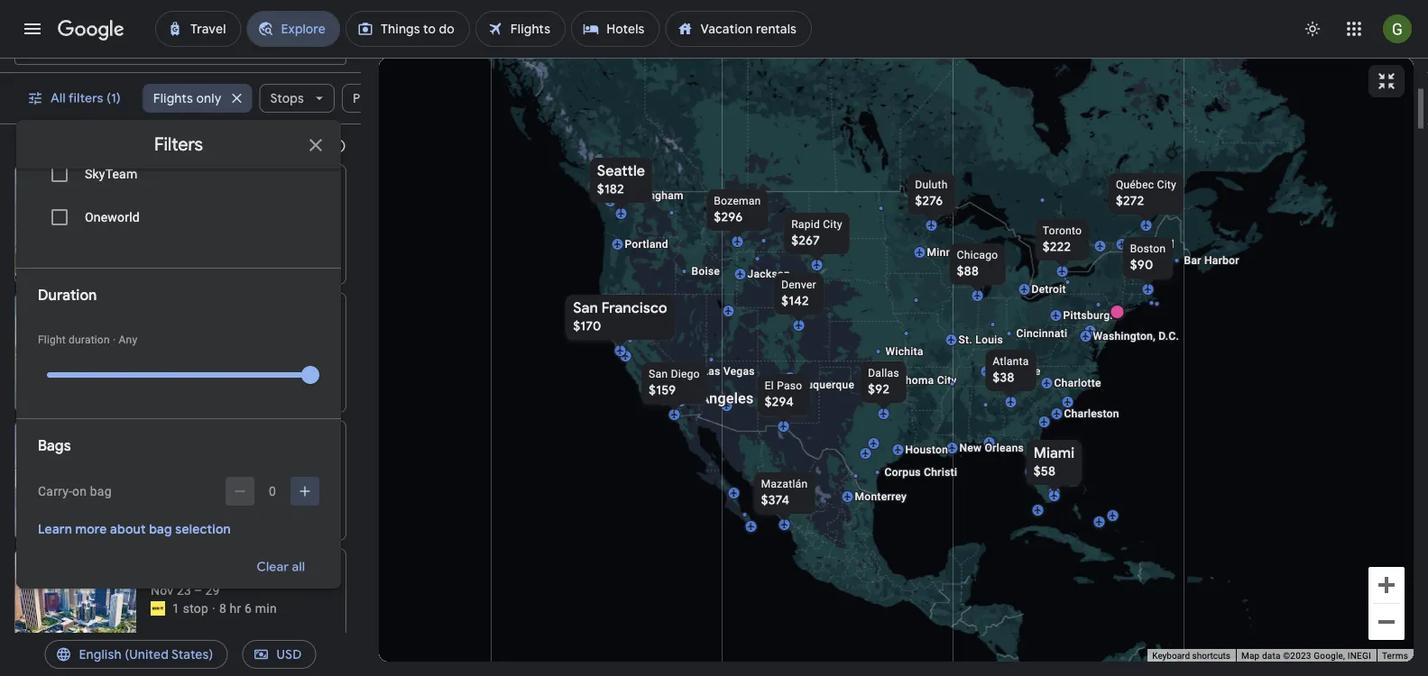 Task type: describe. For each thing, give the bounding box(es) containing it.
skyteam
[[85, 167, 138, 181]]

chicago
[[957, 249, 999, 262]]

las vegas
[[703, 366, 755, 378]]

el paso $294
[[765, 380, 803, 411]]

atlanta $38
[[993, 356, 1030, 386]]

duluth $276
[[916, 179, 948, 209]]

8 hr 6 min
[[219, 602, 277, 617]]

0 horizontal spatial 170 us dollars text field
[[303, 514, 331, 530]]

$272
[[1116, 193, 1145, 209]]

dallas $92
[[868, 367, 900, 398]]

267 US dollars text field
[[792, 233, 820, 249]]

corpus christi
[[885, 467, 958, 479]]

92 US dollars text field
[[868, 382, 890, 398]]

all filters (1) button
[[16, 77, 135, 120]]

38 US dollars text field
[[993, 370, 1015, 386]]

$90
[[1131, 257, 1154, 274]]

bozeman $296
[[714, 195, 761, 226]]

$58 inside miami $58
[[1034, 464, 1056, 480]]

stops
[[270, 90, 304, 107]]

min for 8 hr 6 min
[[255, 602, 277, 617]]

st.
[[959, 334, 973, 347]]

$182
[[597, 181, 625, 198]]

dallas
[[868, 367, 900, 380]]

rapid city $267
[[792, 218, 843, 249]]

276 US dollars text field
[[916, 193, 944, 209]]

detroit
[[1032, 283, 1067, 296]]

denver $142
[[782, 279, 817, 310]]

more
[[75, 522, 107, 538]]

filters
[[154, 133, 203, 156]]

orleans
[[985, 442, 1025, 455]]

296 US dollars text field
[[714, 209, 743, 226]]

selection
[[175, 522, 231, 538]]

montreal
[[1130, 238, 1175, 251]]

$267
[[792, 233, 820, 249]]

1 vertical spatial $170
[[303, 514, 331, 530]]

new orleans
[[960, 442, 1025, 455]]

0
[[269, 484, 276, 499]]

only
[[196, 90, 222, 107]]

hr for 6
[[230, 602, 241, 617]]

google,
[[1314, 651, 1346, 662]]

$294
[[765, 394, 794, 411]]

$276
[[916, 193, 944, 209]]

2 vertical spatial city
[[938, 375, 957, 387]]

atlanta
[[993, 356, 1030, 368]]

bar
[[1185, 255, 1202, 267]]

mazatlán
[[761, 478, 808, 491]]

learn more about bag selection
[[38, 522, 231, 538]]

rapid
[[792, 218, 821, 231]]

cincinnati
[[1017, 328, 1068, 340]]

nov
[[151, 584, 174, 598]]

1
[[172, 602, 180, 617]]

flights only
[[153, 90, 222, 107]]

88 US dollars text field
[[957, 264, 979, 280]]

$88
[[957, 264, 979, 280]]

·
[[113, 334, 116, 347]]

los angeles
[[672, 390, 754, 408]]

$38
[[993, 370, 1015, 386]]

main menu image
[[22, 18, 43, 40]]

los
[[672, 390, 696, 408]]

all
[[292, 560, 305, 576]]

keyboard
[[1153, 651, 1191, 662]]

view smaller map image
[[1377, 70, 1398, 92]]

about
[[110, 522, 146, 538]]

miami for miami
[[151, 179, 192, 198]]

boston $90
[[1131, 243, 1166, 274]]

nashville
[[994, 366, 1041, 378]]

monterrey
[[855, 491, 907, 504]]

23 – 29
[[177, 584, 220, 598]]

2 58 us dollars text field from the top
[[309, 371, 331, 387]]

205 US dollars text field
[[301, 642, 331, 658]]

flight
[[38, 334, 66, 347]]

stop
[[183, 602, 209, 617]]

1 horizontal spatial 170 us dollars text field
[[573, 319, 602, 335]]

washington, d.c.
[[1094, 330, 1180, 343]]

seattle $182
[[597, 162, 645, 198]]

0 horizontal spatial bag
[[90, 484, 112, 499]]

map
[[1242, 651, 1260, 662]]

all filters (1)
[[51, 90, 121, 107]]

english
[[79, 647, 122, 663]]

$142
[[782, 293, 809, 310]]

mazatlán $374
[[761, 478, 808, 509]]

harbor
[[1205, 255, 1240, 267]]

seattle
[[597, 162, 645, 181]]

oklahoma city
[[883, 375, 957, 387]]

stops button
[[260, 77, 335, 120]]

about
[[226, 140, 256, 153]]

miami for miami $58
[[1034, 445, 1075, 463]]

new
[[960, 442, 982, 455]]

louis
[[976, 334, 1004, 347]]

states)
[[171, 647, 213, 663]]

charleston
[[1065, 408, 1120, 421]]



Task type: vqa. For each thing, say whether or not it's contained in the screenshot.
Los Angeles
yes



Task type: locate. For each thing, give the bounding box(es) containing it.
city inside québec city $272
[[1158, 179, 1177, 191]]

oklahoma
[[883, 375, 935, 387]]

2 horizontal spatial miami
[[1034, 445, 1075, 463]]

toronto
[[1043, 225, 1083, 237]]

duluth
[[916, 179, 948, 191]]

clear all
[[257, 560, 305, 576]]

san for san diego
[[649, 368, 668, 381]]

1 vertical spatial miami
[[300, 389, 331, 402]]

0 horizontal spatial san
[[573, 299, 598, 318]]

1 vertical spatial bag
[[149, 522, 172, 538]]

11
[[219, 473, 234, 488]]

1 vertical spatial hr
[[230, 602, 241, 617]]

loading results progress bar
[[0, 58, 1429, 61]]

change appearance image
[[1292, 7, 1335, 51]]

san francisco $170
[[573, 299, 668, 335]]

boise
[[692, 265, 720, 278]]

$222
[[1043, 239, 1072, 255]]

1 horizontal spatial bag
[[149, 522, 172, 538]]

1 stop
[[172, 602, 209, 617]]

city for $272
[[1158, 179, 1177, 191]]

272 US dollars text field
[[1116, 193, 1145, 209]]

city right québec
[[1158, 179, 1177, 191]]

hr right 11
[[237, 473, 249, 488]]

clear
[[257, 560, 289, 576]]

charlotte
[[1055, 377, 1102, 390]]

1 horizontal spatial city
[[938, 375, 957, 387]]

nov 23 – 29
[[151, 584, 220, 598]]

1 vertical spatial 58 us dollars text field
[[309, 371, 331, 387]]

1 vertical spatial san
[[649, 368, 668, 381]]

map region
[[260, 0, 1416, 677]]

1 vertical spatial city
[[823, 218, 843, 231]]

spirit image
[[151, 602, 165, 617]]

$170
[[573, 319, 602, 335], [303, 514, 331, 530]]

58 US dollars text field
[[1034, 464, 1056, 480]]

to
[[284, 389, 297, 402]]

keyboard shortcuts button
[[1153, 650, 1231, 663]]

toronto $222
[[1043, 225, 1083, 255]]

182 US dollars text field
[[597, 181, 625, 198]]

©2023
[[1284, 651, 1312, 662]]

8
[[219, 602, 227, 617]]

price button
[[342, 77, 414, 120]]

close dialog image
[[305, 134, 327, 156]]

0 vertical spatial city
[[1158, 179, 1177, 191]]

san left francisco in the top of the page
[[573, 299, 598, 318]]

on
[[72, 484, 87, 499]]

christi
[[924, 467, 958, 479]]

0 horizontal spatial city
[[823, 218, 843, 231]]

52
[[252, 473, 267, 488]]

hr left 6 on the left bottom
[[230, 602, 241, 617]]

0 vertical spatial san
[[573, 299, 598, 318]]

bag right the on
[[90, 484, 112, 499]]

1 horizontal spatial miami
[[300, 389, 331, 402]]

english (united states)
[[79, 647, 213, 663]]

san up $159
[[649, 368, 668, 381]]

san inside san francisco $170
[[573, 299, 598, 318]]

58 US dollars text field
[[309, 257, 331, 274], [309, 371, 331, 387]]

city inside rapid city $267
[[823, 218, 843, 231]]

$58 inside $58 to miami
[[309, 371, 331, 387]]

$170 inside san francisco $170
[[573, 319, 602, 335]]

1 vertical spatial $58
[[309, 371, 331, 387]]

miami right to
[[300, 389, 331, 402]]

min for 11 hr 52 min
[[270, 473, 292, 488]]

0 vertical spatial hr
[[237, 473, 249, 488]]

these
[[259, 140, 287, 153]]

miami inside map region
[[1034, 445, 1075, 463]]

2 vertical spatial $58
[[1034, 464, 1056, 480]]

paso
[[777, 380, 803, 393]]

$58 to miami
[[284, 371, 331, 402]]

wichita
[[886, 346, 924, 358]]

flights
[[153, 90, 193, 107]]

shortcuts
[[1193, 651, 1231, 662]]

294 US dollars text field
[[765, 394, 794, 411]]

el
[[765, 380, 774, 393]]

city for $267
[[823, 218, 843, 231]]

0 vertical spatial 170 us dollars text field
[[573, 319, 602, 335]]

$296
[[714, 209, 743, 226]]

québec
[[1116, 179, 1155, 191]]

1 horizontal spatial san
[[649, 368, 668, 381]]

0 vertical spatial 58 us dollars text field
[[309, 257, 331, 274]]

$205
[[301, 642, 331, 658]]

san inside san diego $159
[[649, 368, 668, 381]]

miami down the filters
[[151, 179, 192, 198]]

miami up tampa
[[1034, 445, 1075, 463]]

min right 6 on the left bottom
[[255, 602, 277, 617]]

albuquerque
[[790, 379, 855, 392]]

st. louis
[[959, 334, 1004, 347]]

1 horizontal spatial $170
[[573, 319, 602, 335]]

carry-on bag
[[38, 484, 112, 499]]

about these results image
[[317, 125, 360, 168]]

terms link
[[1383, 651, 1409, 662]]

bags
[[38, 437, 71, 456]]

$374
[[761, 493, 790, 509]]

usd
[[277, 647, 302, 663]]

$92
[[868, 382, 890, 398]]

inegi
[[1348, 651, 1372, 662]]

angeles
[[700, 390, 754, 408]]

hr
[[237, 473, 249, 488], [230, 602, 241, 617]]

0 vertical spatial miami
[[151, 179, 192, 198]]

1 58 us dollars text field from the top
[[309, 257, 331, 274]]

222 US dollars text field
[[1043, 239, 1072, 255]]

374 US dollars text field
[[761, 493, 790, 509]]

québec city $272
[[1116, 179, 1177, 209]]

washington,
[[1094, 330, 1156, 343]]

d.c.
[[1159, 330, 1180, 343]]

data
[[1263, 651, 1281, 662]]

price
[[353, 90, 383, 107]]

pittsburgh
[[1064, 310, 1117, 322]]

city right rapid
[[823, 218, 843, 231]]

bellingham
[[627, 190, 684, 202]]

0 vertical spatial $58
[[309, 257, 331, 274]]

170 US dollars text field
[[573, 319, 602, 335], [303, 514, 331, 530]]

vegas
[[724, 366, 755, 378]]

$58 for $58
[[309, 257, 331, 274]]

san diego $159
[[649, 368, 700, 399]]

filters
[[69, 90, 104, 107]]

corpus
[[885, 467, 921, 479]]

carry-
[[38, 484, 72, 499]]

90 US dollars text field
[[1131, 257, 1154, 274]]

flight duration · any
[[38, 334, 138, 347]]

map data ©2023 google, inegi
[[1242, 651, 1372, 662]]

0 vertical spatial $170
[[573, 319, 602, 335]]

142 US dollars text field
[[782, 293, 809, 310]]

city right 'oklahoma' on the bottom right of the page
[[938, 375, 957, 387]]

flights only button
[[142, 77, 252, 120]]

min right 52
[[270, 473, 292, 488]]

1 vertical spatial 170 us dollars text field
[[303, 514, 331, 530]]

bag right about
[[149, 522, 172, 538]]

jackson
[[748, 268, 791, 281]]

english (united states) button
[[45, 634, 228, 677]]

$58 for $58 to miami
[[309, 371, 331, 387]]

las
[[703, 366, 721, 378]]

denver
[[782, 279, 817, 292]]

miami inside $58 to miami
[[300, 389, 331, 402]]

duration
[[69, 334, 110, 347]]

hr for 52
[[237, 473, 249, 488]]

usd button
[[242, 634, 316, 677]]

0 vertical spatial min
[[270, 473, 292, 488]]

learn more about bag selection link
[[38, 522, 231, 538]]

0 vertical spatial bag
[[90, 484, 112, 499]]

diego
[[671, 368, 700, 381]]

1 vertical spatial min
[[255, 602, 277, 617]]

2 horizontal spatial city
[[1158, 179, 1177, 191]]

keyboard shortcuts
[[1153, 651, 1231, 662]]

0 horizontal spatial miami
[[151, 179, 192, 198]]

159 US dollars text field
[[649, 383, 676, 399]]

6
[[245, 602, 252, 617]]

terms
[[1383, 651, 1409, 662]]

2 vertical spatial miami
[[1034, 445, 1075, 463]]

0 horizontal spatial $170
[[303, 514, 331, 530]]

boston
[[1131, 243, 1166, 255]]

san for san francisco
[[573, 299, 598, 318]]

learn
[[38, 522, 72, 538]]



